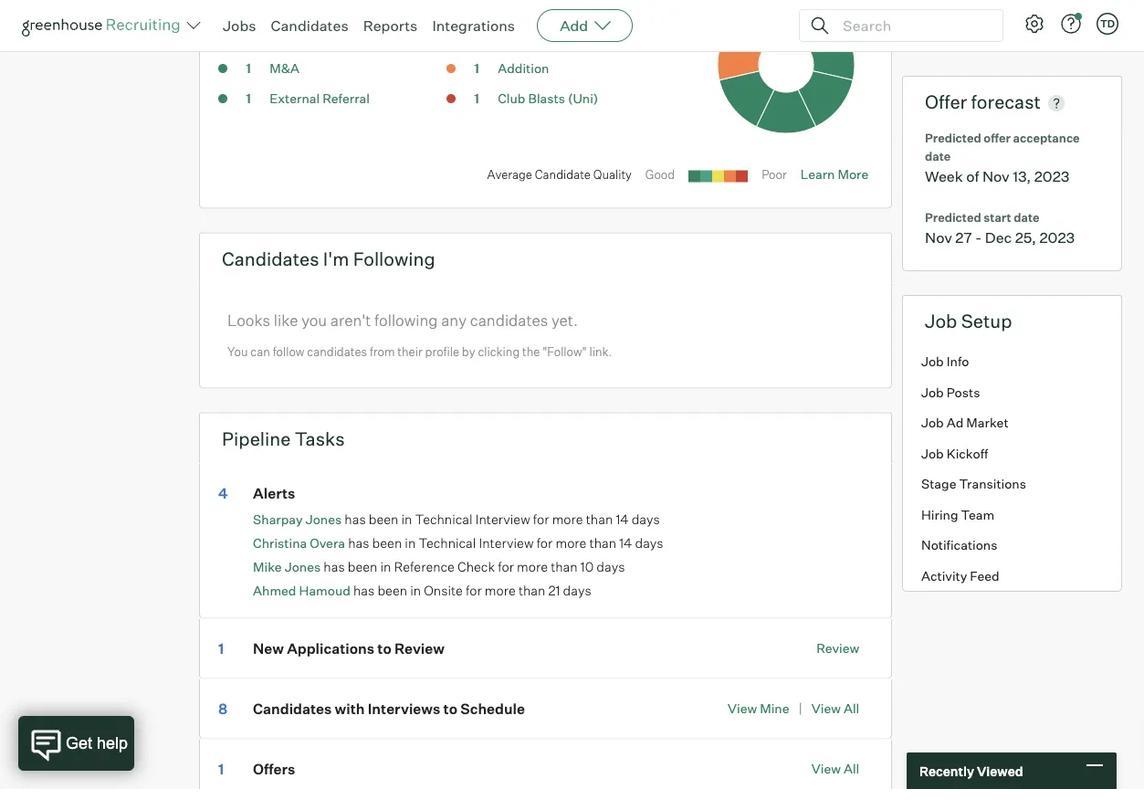 Task type: vqa. For each thing, say whether or not it's contained in the screenshot.
+ Add Interview link
no



Task type: locate. For each thing, give the bounding box(es) containing it.
1 vertical spatial to
[[444, 700, 458, 718]]

m&a
[[270, 60, 300, 76]]

1 vertical spatial all
[[844, 761, 860, 777]]

1 for external referral
[[246, 91, 251, 107]]

external referral
[[270, 91, 370, 107]]

blasts
[[529, 91, 566, 107]]

average candidate quality
[[488, 167, 632, 182]]

recurse
[[498, 30, 547, 46]]

1 link left recurse link
[[459, 29, 495, 50]]

than
[[586, 511, 613, 528], [590, 535, 617, 552], [551, 559, 578, 575], [519, 583, 546, 599]]

ahmed
[[253, 583, 297, 599]]

in
[[402, 511, 413, 528], [405, 535, 416, 552], [381, 559, 391, 575], [410, 583, 421, 599]]

date
[[926, 149, 951, 163], [1015, 210, 1040, 225]]

8
[[218, 700, 228, 718]]

interview
[[476, 511, 531, 528], [479, 535, 534, 552]]

jones up "ahmed hamoud" link
[[285, 559, 321, 575]]

jobs
[[223, 16, 256, 35]]

aren't
[[331, 310, 371, 330]]

0 vertical spatial date
[[926, 149, 951, 163]]

technical
[[415, 511, 473, 528], [419, 535, 476, 552]]

job for job info
[[922, 354, 945, 370]]

notifications link
[[904, 530, 1122, 561]]

review up view mine | view all
[[817, 641, 860, 657]]

1 vertical spatial technical
[[419, 535, 476, 552]]

view all
[[812, 761, 860, 777]]

0 vertical spatial jones
[[306, 512, 342, 528]]

0 horizontal spatial nov
[[926, 229, 953, 247]]

external referral link
[[270, 91, 370, 107]]

1 vertical spatial candidates
[[222, 247, 319, 270]]

view all link
[[812, 701, 860, 717], [812, 761, 860, 777]]

1 link for internal applicant
[[230, 29, 267, 50]]

predicted inside predicted start date nov 27 - dec 25, 2023
[[926, 210, 982, 225]]

1 vertical spatial nov
[[926, 229, 953, 247]]

job up job info
[[926, 310, 958, 333]]

date up "25,"
[[1015, 210, 1040, 225]]

interviews
[[368, 700, 441, 718]]

0 vertical spatial nov
[[983, 167, 1010, 185]]

has right overa at left bottom
[[348, 535, 370, 552]]

configure image
[[1024, 13, 1046, 35]]

view all link right |
[[812, 701, 860, 717]]

has
[[345, 511, 366, 528], [348, 535, 370, 552], [324, 559, 345, 575], [354, 583, 375, 599]]

(uni)
[[568, 91, 599, 107]]

td button
[[1097, 13, 1119, 35]]

0 vertical spatial 14
[[616, 511, 629, 528]]

club blasts (uni)
[[498, 91, 599, 107]]

1 for m&a
[[246, 60, 251, 76]]

2023 for week of nov 13, 2023
[[1035, 167, 1071, 185]]

view down view mine | view all
[[812, 761, 842, 777]]

club blasts (uni) link
[[498, 91, 599, 107]]

internal
[[270, 30, 316, 46]]

predicted for date
[[926, 131, 982, 145]]

1 left offers in the bottom left of the page
[[218, 761, 224, 778]]

sharpay jones has been in technical interview for more than 14 days christina overa has been in technical interview for more than 14 days mike jones has been in reference check for more than 10 days ahmed hamoud has been in onsite for more than 21 days
[[253, 511, 664, 599]]

4 link
[[218, 485, 250, 502]]

yet.
[[552, 310, 579, 330]]

current
[[922, 28, 968, 44]]

referral right external
[[323, 91, 370, 107]]

0 vertical spatial view all link
[[812, 701, 860, 717]]

internal applicant link
[[270, 30, 376, 46]]

i'm
[[323, 247, 349, 270]]

0 vertical spatial interview
[[476, 511, 531, 528]]

1 vertical spatial jones
[[285, 559, 321, 575]]

2023 inside predicted start date nov 27 - dec 25, 2023
[[1040, 229, 1076, 247]]

1 link for external referral
[[230, 90, 267, 111]]

candidates
[[271, 16, 349, 35], [222, 247, 319, 270], [253, 700, 332, 718]]

job up stage
[[922, 446, 945, 462]]

-
[[976, 229, 983, 247]]

m&a link
[[270, 60, 300, 76]]

job info
[[922, 354, 970, 370]]

sharpay
[[253, 512, 303, 528]]

1 vertical spatial referral
[[323, 91, 370, 107]]

view mine link
[[728, 701, 790, 717]]

like
[[274, 310, 298, 330]]

greenhouse recruiting image
[[22, 15, 186, 37]]

1 link down 'integrations' link
[[459, 60, 495, 81]]

jones up overa at left bottom
[[306, 512, 342, 528]]

8 link
[[218, 700, 250, 718]]

predicted offer acceptance date week of nov 13, 2023
[[926, 131, 1081, 185]]

0 vertical spatial predicted
[[926, 131, 982, 145]]

their
[[398, 344, 423, 359]]

has up overa at left bottom
[[345, 511, 366, 528]]

2023
[[1035, 167, 1071, 185], [1040, 229, 1076, 247]]

to left schedule
[[444, 700, 458, 718]]

2 vertical spatial candidates
[[253, 700, 332, 718]]

0 horizontal spatial referral
[[270, 0, 316, 16]]

job posts link
[[904, 377, 1122, 408]]

2023 for nov 27 - dec 25, 2023
[[1040, 229, 1076, 247]]

1 left internal
[[246, 30, 251, 46]]

1 link left external
[[230, 90, 267, 111]]

1 vertical spatial date
[[1015, 210, 1040, 225]]

review up interviews
[[395, 640, 445, 658]]

0 vertical spatial 2023
[[1035, 167, 1071, 185]]

21
[[549, 583, 561, 599]]

2023 right "13,"
[[1035, 167, 1071, 185]]

1 for recurse
[[475, 30, 480, 46]]

integrations
[[433, 16, 515, 35]]

candidates for candidates with interviews to schedule
[[253, 700, 332, 718]]

job left ad
[[922, 415, 945, 431]]

current prospects
[[922, 28, 1031, 44]]

christina overa link
[[253, 536, 345, 552]]

job
[[926, 310, 958, 333], [922, 354, 945, 370], [922, 384, 945, 400], [922, 415, 945, 431], [922, 446, 945, 462]]

0 vertical spatial candidates
[[470, 310, 549, 330]]

0
[[244, 0, 253, 16], [1095, 28, 1104, 44]]

nov left 27
[[926, 229, 953, 247]]

1 horizontal spatial nov
[[983, 167, 1010, 185]]

0 vertical spatial referral
[[270, 0, 316, 16]]

1 horizontal spatial to
[[444, 700, 458, 718]]

candidates down aren't
[[307, 344, 367, 359]]

0 vertical spatial candidates
[[271, 16, 349, 35]]

has down overa at left bottom
[[324, 559, 345, 575]]

1 down 'integrations' link
[[475, 60, 480, 76]]

0 right configure icon
[[1095, 28, 1104, 44]]

1 horizontal spatial candidates
[[470, 310, 549, 330]]

1 horizontal spatial 0
[[1095, 28, 1104, 44]]

Search text field
[[839, 12, 987, 39]]

candidates up clicking
[[470, 310, 549, 330]]

jobs link
[[223, 16, 256, 35]]

1 horizontal spatial review
[[817, 641, 860, 657]]

stage transitions link
[[904, 469, 1122, 500]]

1 left external
[[246, 91, 251, 107]]

all down view mine | view all
[[844, 761, 860, 777]]

view all link down view mine | view all
[[812, 761, 860, 777]]

1 link for addition
[[459, 60, 495, 81]]

0 up the jobs link
[[244, 0, 253, 16]]

job for job ad market
[[922, 415, 945, 431]]

2 view all link from the top
[[812, 761, 860, 777]]

view left the mine
[[728, 701, 758, 717]]

2 predicted from the top
[[926, 210, 982, 225]]

1 predicted from the top
[[926, 131, 982, 145]]

forecast
[[972, 91, 1042, 113]]

1 all from the top
[[844, 701, 860, 717]]

0 horizontal spatial 0
[[244, 0, 253, 16]]

1 left club
[[475, 91, 480, 107]]

1 link left club
[[459, 90, 495, 111]]

kickoff
[[947, 446, 989, 462]]

club
[[498, 91, 526, 107]]

looks
[[228, 310, 271, 330]]

learn more
[[801, 166, 869, 182]]

has right hamoud
[[354, 583, 375, 599]]

job left info
[[922, 354, 945, 370]]

2023 right "25,"
[[1040, 229, 1076, 247]]

job info link
[[904, 347, 1122, 377]]

2023 inside predicted offer acceptance date week of nov 13, 2023
[[1035, 167, 1071, 185]]

1 link left the new
[[218, 640, 250, 658]]

1 vertical spatial candidates
[[307, 344, 367, 359]]

1 vertical spatial view all link
[[812, 761, 860, 777]]

1 left recurse link
[[475, 30, 480, 46]]

ad
[[947, 415, 964, 431]]

1 vertical spatial predicted
[[926, 210, 982, 225]]

nov right of
[[983, 167, 1010, 185]]

1 for addition
[[475, 60, 480, 76]]

1 link left m&a
[[230, 60, 267, 81]]

1 vertical spatial 2023
[[1040, 229, 1076, 247]]

stage
[[922, 476, 957, 492]]

1 left the new
[[218, 640, 224, 658]]

you can follow candidates from their profile by clicking the "follow" link.
[[228, 344, 613, 359]]

the
[[523, 344, 540, 359]]

job kickoff
[[922, 446, 989, 462]]

by
[[462, 344, 476, 359]]

1 link left internal
[[230, 29, 267, 50]]

1 link for m&a
[[230, 60, 267, 81]]

onsite
[[424, 583, 463, 599]]

job left posts on the right
[[922, 384, 945, 400]]

to right applications
[[378, 640, 392, 658]]

date up week
[[926, 149, 951, 163]]

date inside predicted start date nov 27 - dec 25, 2023
[[1015, 210, 1040, 225]]

predicted up 27
[[926, 210, 982, 225]]

predicted inside predicted offer acceptance date week of nov 13, 2023
[[926, 131, 982, 145]]

from
[[370, 344, 395, 359]]

all right |
[[844, 701, 860, 717]]

to
[[378, 640, 392, 658], [444, 700, 458, 718]]

christina
[[253, 536, 307, 552]]

greylock link
[[498, 0, 551, 16]]

25,
[[1016, 229, 1037, 247]]

0 vertical spatial all
[[844, 701, 860, 717]]

1 horizontal spatial date
[[1015, 210, 1040, 225]]

candidates for candidates i'm following
[[222, 247, 319, 270]]

referral up the "candidates" link on the left top of the page
[[270, 0, 316, 16]]

td button
[[1094, 9, 1123, 38]]

hiring
[[922, 507, 959, 523]]

1 left m&a
[[246, 60, 251, 76]]

candidates for the "candidates" link on the left top of the page
[[271, 16, 349, 35]]

more
[[553, 511, 584, 528], [556, 535, 587, 552], [517, 559, 548, 575], [485, 583, 516, 599]]

0 horizontal spatial date
[[926, 149, 951, 163]]

1 vertical spatial 0
[[1095, 28, 1104, 44]]

predicted down "offer"
[[926, 131, 982, 145]]

0 horizontal spatial to
[[378, 640, 392, 658]]



Task type: describe. For each thing, give the bounding box(es) containing it.
job setup
[[926, 310, 1013, 333]]

sharpay jones link
[[253, 512, 342, 528]]

view mine | view all
[[728, 700, 860, 717]]

candidates link
[[271, 16, 349, 35]]

pipeline
[[222, 427, 291, 450]]

0 vertical spatial 0
[[244, 0, 253, 16]]

recurse link
[[498, 30, 547, 46]]

date inside predicted offer acceptance date week of nov 13, 2023
[[926, 149, 951, 163]]

activity
[[922, 568, 968, 584]]

0 vertical spatial technical
[[415, 511, 473, 528]]

2 all from the top
[[844, 761, 860, 777]]

td
[[1101, 17, 1116, 30]]

add button
[[537, 9, 633, 42]]

posts
[[947, 384, 981, 400]]

addition
[[498, 60, 550, 76]]

overa
[[310, 536, 345, 552]]

hiring team
[[922, 507, 995, 523]]

27
[[956, 229, 973, 247]]

predicted start date nov 27 - dec 25, 2023
[[926, 210, 1076, 247]]

"follow"
[[543, 344, 587, 359]]

view for view mine | view all
[[728, 701, 758, 717]]

new
[[253, 640, 284, 658]]

market
[[967, 415, 1009, 431]]

reports
[[363, 16, 418, 35]]

mine
[[760, 701, 790, 717]]

new applications to review
[[253, 640, 445, 658]]

candidate
[[535, 167, 591, 182]]

1 link left offers in the bottom left of the page
[[218, 761, 250, 778]]

with
[[335, 700, 365, 718]]

job kickoff link
[[904, 438, 1122, 469]]

good
[[646, 167, 675, 182]]

offer forecast
[[926, 91, 1042, 113]]

hamoud
[[299, 583, 351, 599]]

greylock
[[498, 0, 551, 16]]

mike
[[253, 559, 282, 575]]

viewed
[[978, 763, 1024, 779]]

1 for internal applicant
[[246, 30, 251, 46]]

1 link for club blasts (uni)
[[459, 90, 495, 111]]

0 horizontal spatial candidates
[[307, 344, 367, 359]]

can
[[251, 344, 270, 359]]

tasks
[[295, 427, 345, 450]]

reports link
[[363, 16, 418, 35]]

job for job setup
[[926, 310, 958, 333]]

link.
[[590, 344, 613, 359]]

mike jones link
[[253, 559, 321, 575]]

add
[[560, 16, 589, 35]]

reference
[[394, 559, 455, 575]]

you
[[228, 344, 248, 359]]

0 horizontal spatial review
[[395, 640, 445, 658]]

info
[[947, 354, 970, 370]]

team
[[962, 507, 995, 523]]

setup
[[962, 310, 1013, 333]]

activity feed
[[922, 568, 1000, 584]]

1 vertical spatial interview
[[479, 535, 534, 552]]

1 for club blasts (uni)
[[475, 91, 480, 107]]

addition link
[[498, 60, 550, 76]]

following
[[353, 247, 436, 270]]

average
[[488, 167, 533, 182]]

ahmed hamoud link
[[253, 583, 351, 599]]

1 link for recurse
[[459, 29, 495, 50]]

nov inside predicted start date nov 27 - dec 25, 2023
[[926, 229, 953, 247]]

quality
[[594, 167, 632, 182]]

acceptance
[[1014, 131, 1081, 145]]

any
[[442, 310, 467, 330]]

week
[[926, 167, 964, 185]]

nov inside predicted offer acceptance date week of nov 13, 2023
[[983, 167, 1010, 185]]

review link
[[817, 641, 860, 657]]

start
[[984, 210, 1012, 225]]

view right |
[[812, 701, 842, 717]]

1 horizontal spatial referral
[[323, 91, 370, 107]]

activity feed link
[[904, 561, 1122, 591]]

job ad market link
[[904, 408, 1122, 438]]

poor
[[762, 167, 787, 182]]

alerts
[[253, 485, 296, 503]]

offers
[[253, 761, 296, 778]]

job ad market
[[922, 415, 1009, 431]]

schedule
[[461, 700, 525, 718]]

following
[[375, 310, 438, 330]]

10
[[581, 559, 594, 575]]

internal applicant
[[270, 30, 376, 46]]

all inside view mine | view all
[[844, 701, 860, 717]]

feed
[[971, 568, 1000, 584]]

candidates i'm following
[[222, 247, 436, 270]]

more
[[838, 166, 869, 182]]

dec
[[986, 229, 1013, 247]]

predicted for nov
[[926, 210, 982, 225]]

1 view all link from the top
[[812, 701, 860, 717]]

applications
[[287, 640, 375, 658]]

|
[[799, 700, 803, 717]]

0 vertical spatial to
[[378, 640, 392, 658]]

view for view all
[[812, 761, 842, 777]]

external
[[270, 91, 320, 107]]

looks like you aren't following any candidates yet.
[[228, 310, 579, 330]]

job for job kickoff
[[922, 446, 945, 462]]

job for job posts
[[922, 384, 945, 400]]

follow
[[273, 344, 305, 359]]

1 vertical spatial 14
[[620, 535, 633, 552]]



